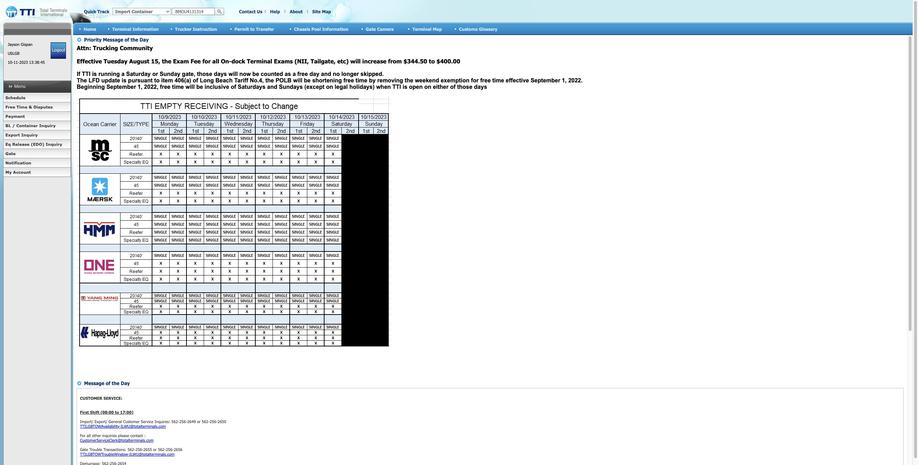 Task type: locate. For each thing, give the bounding box(es) containing it.
contact us link
[[239, 9, 262, 14]]

inquiry right '(edo)'
[[46, 142, 62, 147]]

notification link
[[3, 159, 71, 168]]

schedule link
[[3, 93, 71, 103]]

gate camera
[[366, 26, 394, 31]]

map right the site
[[322, 9, 331, 14]]

export
[[5, 133, 20, 137]]

0 vertical spatial map
[[322, 9, 331, 14]]

gate left camera
[[366, 26, 376, 31]]

2 vertical spatial inquiry
[[46, 142, 62, 147]]

map
[[322, 9, 331, 14], [433, 26, 442, 31]]

/
[[12, 123, 15, 128]]

site map
[[312, 9, 331, 14]]

free time & disputes
[[5, 105, 53, 109]]

inquiry down bl / container inquiry on the top of page
[[21, 133, 38, 137]]

release
[[12, 142, 29, 147]]

gispan
[[21, 42, 33, 47]]

0 vertical spatial gate
[[366, 26, 376, 31]]

chassis
[[294, 26, 310, 31]]

inquiry for (edo)
[[46, 142, 62, 147]]

1 information from the left
[[133, 26, 159, 31]]

to
[[250, 26, 255, 31]]

terminal for terminal information
[[112, 26, 131, 31]]

inquiry
[[39, 123, 56, 128], [21, 133, 38, 137], [46, 142, 62, 147]]

inquiry for container
[[39, 123, 56, 128]]

trucker instruction
[[175, 26, 217, 31]]

my account
[[5, 170, 31, 175]]

permit to transfer
[[235, 26, 274, 31]]

home
[[84, 26, 96, 31]]

map for site map
[[322, 9, 331, 14]]

transfer
[[256, 26, 274, 31]]

10-11-2023 13:38:45
[[8, 60, 45, 65]]

gate down eq
[[5, 151, 16, 156]]

1 horizontal spatial terminal
[[413, 26, 432, 31]]

quick
[[84, 9, 96, 14]]

free
[[5, 105, 15, 109]]

bl
[[5, 123, 11, 128]]

terminal
[[112, 26, 131, 31], [413, 26, 432, 31]]

&
[[29, 105, 32, 109]]

gate
[[366, 26, 376, 31], [5, 151, 16, 156]]

camera
[[377, 26, 394, 31]]

terminal map
[[413, 26, 442, 31]]

inquiry down payment link
[[39, 123, 56, 128]]

permit
[[235, 26, 249, 31]]

1 vertical spatial gate
[[5, 151, 16, 156]]

0 horizontal spatial terminal
[[112, 26, 131, 31]]

export inquiry link
[[3, 131, 71, 140]]

information
[[133, 26, 159, 31], [322, 26, 349, 31]]

free time & disputes link
[[3, 103, 71, 112]]

chassis pool information
[[294, 26, 349, 31]]

(edo)
[[31, 142, 44, 147]]

bl / container inquiry
[[5, 123, 56, 128]]

0 horizontal spatial gate
[[5, 151, 16, 156]]

1 horizontal spatial gate
[[366, 26, 376, 31]]

1 terminal from the left
[[112, 26, 131, 31]]

None text field
[[172, 8, 215, 15]]

0 vertical spatial inquiry
[[39, 123, 56, 128]]

1 horizontal spatial information
[[322, 26, 349, 31]]

contact
[[239, 9, 256, 14]]

map left customs
[[433, 26, 442, 31]]

2 information from the left
[[322, 26, 349, 31]]

2023
[[19, 60, 28, 65]]

eq release (edo) inquiry
[[5, 142, 62, 147]]

2 terminal from the left
[[413, 26, 432, 31]]

payment link
[[3, 112, 71, 121]]

site
[[312, 9, 321, 14]]

1 horizontal spatial map
[[433, 26, 442, 31]]

0 horizontal spatial map
[[322, 9, 331, 14]]

0 horizontal spatial information
[[133, 26, 159, 31]]

11-
[[14, 60, 19, 65]]

1 vertical spatial map
[[433, 26, 442, 31]]



Task type: describe. For each thing, give the bounding box(es) containing it.
jayson
[[8, 42, 20, 47]]

contact us
[[239, 9, 262, 14]]

gate for gate camera
[[366, 26, 376, 31]]

customs
[[459, 26, 478, 31]]

1 vertical spatial inquiry
[[21, 133, 38, 137]]

notification
[[5, 161, 31, 165]]

site map link
[[312, 9, 331, 14]]

bl / container inquiry link
[[3, 121, 71, 131]]

customs glossary
[[459, 26, 498, 31]]

gate for gate
[[5, 151, 16, 156]]

track
[[97, 9, 109, 14]]

glossary
[[479, 26, 498, 31]]

10-
[[8, 60, 14, 65]]

us
[[257, 9, 262, 14]]

account
[[13, 170, 31, 175]]

terminal information
[[112, 26, 159, 31]]

trucker
[[175, 26, 192, 31]]

gate link
[[3, 149, 71, 159]]

disputes
[[33, 105, 53, 109]]

my
[[5, 170, 12, 175]]

pool
[[312, 26, 321, 31]]

13:38:45
[[29, 60, 45, 65]]

my account link
[[3, 168, 71, 177]]

about
[[290, 9, 303, 14]]

quick track
[[84, 9, 109, 14]]

eq
[[5, 142, 11, 147]]

uslgb
[[8, 51, 19, 56]]

time
[[16, 105, 27, 109]]

login image
[[51, 42, 66, 59]]

schedule
[[5, 95, 25, 100]]

terminal for terminal map
[[413, 26, 432, 31]]

help
[[270, 9, 280, 14]]

container
[[16, 123, 38, 128]]

export inquiry
[[5, 133, 38, 137]]

instruction
[[193, 26, 217, 31]]

about link
[[290, 9, 303, 14]]

help link
[[270, 9, 280, 14]]

eq release (edo) inquiry link
[[3, 140, 71, 149]]

jayson gispan
[[8, 42, 33, 47]]

map for terminal map
[[433, 26, 442, 31]]

payment
[[5, 114, 25, 119]]



